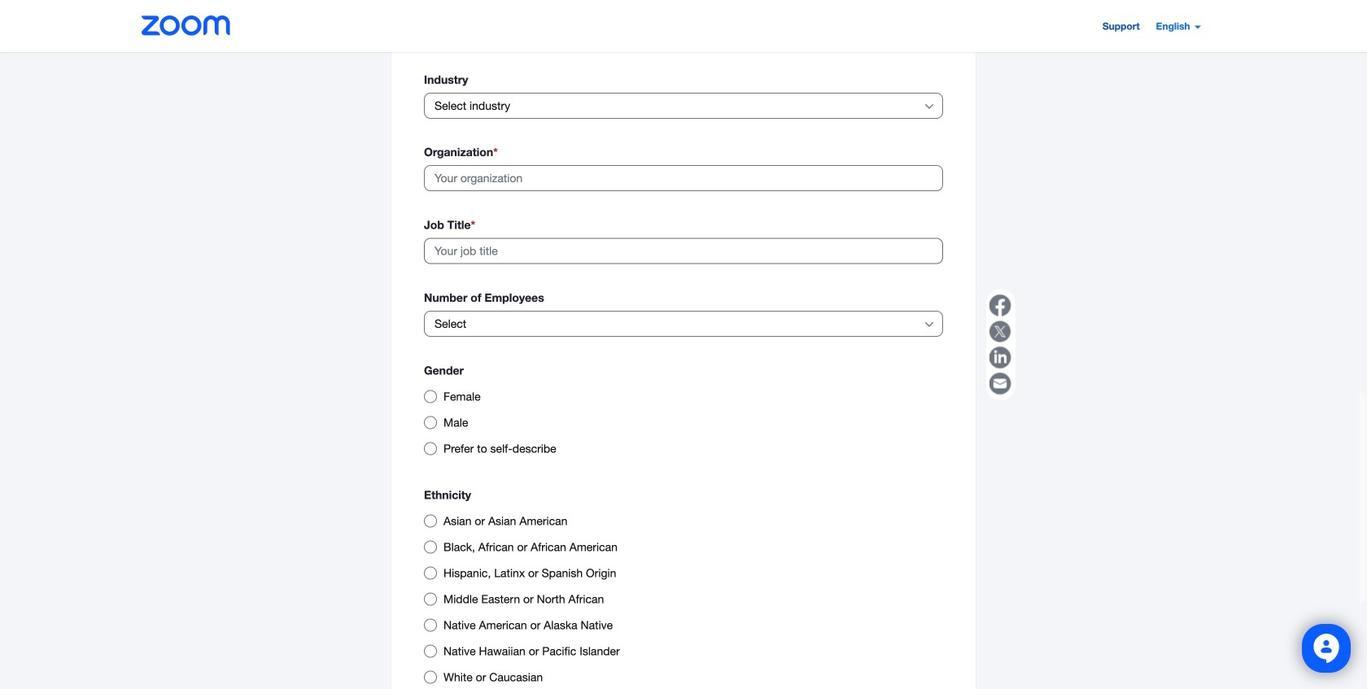 Task type: locate. For each thing, give the bounding box(es) containing it.
application
[[987, 289, 1016, 400]]

gender option group
[[424, 384, 943, 462]]

Number of Employees text field
[[435, 312, 922, 336]]

Your job title text field
[[424, 238, 943, 264]]



Task type: vqa. For each thing, say whether or not it's contained in the screenshot.
City text box
no



Task type: describe. For each thing, give the bounding box(es) containing it.
Industry text field
[[435, 93, 922, 118]]

Your organization text field
[[424, 165, 943, 191]]

zoom logo image
[[142, 15, 231, 36]]

ethnicity option group
[[424, 509, 943, 690]]

show options image
[[923, 318, 936, 331]]

Your phone number text field
[[424, 20, 943, 46]]

show options image
[[923, 100, 936, 113]]



